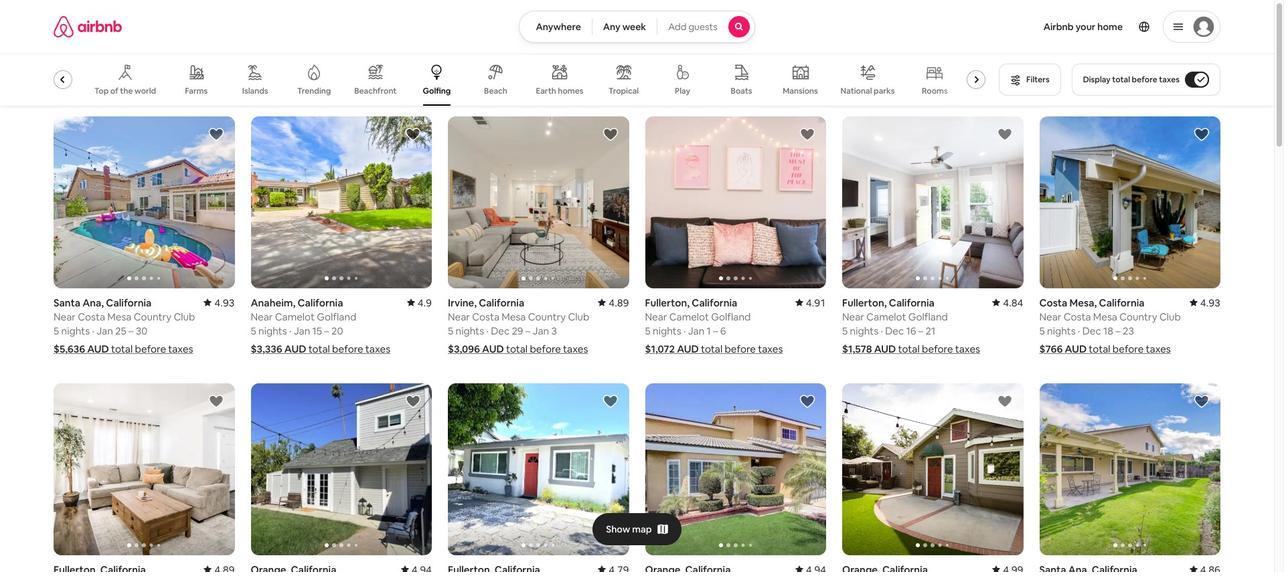 Task type: locate. For each thing, give the bounding box(es) containing it.
3 · from the left
[[486, 325, 489, 337]]

4.9 out of 5 average rating image
[[407, 297, 432, 309]]

2 club from the left
[[568, 311, 589, 323]]

3 near from the left
[[448, 311, 470, 323]]

·
[[92, 325, 94, 337], [289, 325, 291, 337], [486, 325, 489, 337], [683, 325, 686, 337], [881, 325, 883, 337], [1078, 325, 1080, 337]]

before down 30
[[135, 343, 166, 355]]

2 california from the left
[[298, 297, 343, 309]]

4.94 out of 5 average rating image
[[401, 564, 432, 572], [795, 564, 826, 572]]

5
[[54, 325, 59, 337], [251, 325, 256, 337], [448, 325, 453, 337], [645, 325, 651, 337], [842, 325, 848, 337], [1039, 325, 1045, 337]]

country for santa ana, california
[[134, 311, 172, 323]]

near down irvine, in the left of the page
[[448, 311, 470, 323]]

homes
[[558, 86, 584, 96]]

country
[[134, 311, 172, 323], [528, 311, 566, 323], [1120, 311, 1157, 323]]

5 nights from the left
[[850, 325, 878, 337]]

camelot up 1 at right bottom
[[669, 311, 709, 323]]

$766 aud
[[1039, 343, 1087, 355]]

california inside the fullerton, california near camelot golfland 5 nights · jan 1 – 6 $1,072 aud total before taxes
[[692, 297, 737, 309]]

before down 23
[[1113, 343, 1144, 355]]

1 camelot from the left
[[275, 311, 315, 323]]

3 camelot from the left
[[866, 311, 906, 323]]

1 horizontal spatial 4.93 out of 5 average rating image
[[1190, 297, 1221, 309]]

25
[[115, 325, 126, 337]]

near inside fullerton, california near camelot golfland 5 nights · dec 16 – 21 $1,578 aud total before taxes
[[842, 311, 864, 323]]

total down 18
[[1089, 343, 1110, 355]]

boats
[[731, 86, 752, 96]]

1 5 from the left
[[54, 325, 59, 337]]

before down 20
[[332, 343, 363, 355]]

country up '3'
[[528, 311, 566, 323]]

near up $1,072 aud
[[645, 311, 667, 323]]

1 horizontal spatial add to wishlist: orange, california image
[[997, 394, 1013, 410]]

before inside irvine, california near costa mesa country club 5 nights · dec 29 – jan 3 $3,096 aud total before taxes
[[530, 343, 561, 355]]

fullerton, inside fullerton, california near camelot golfland 5 nights · dec 16 – 21 $1,578 aud total before taxes
[[842, 297, 887, 309]]

1 mesa from the left
[[107, 311, 132, 323]]

world
[[135, 86, 156, 96]]

mesa up 18
[[1093, 311, 1117, 323]]

6 nights from the left
[[1047, 325, 1076, 337]]

california for anaheim, california near camelot golfland 5 nights · jan 15 – 20 $3,336 aud total before taxes
[[298, 297, 343, 309]]

add guests button
[[657, 11, 755, 43]]

beachfront
[[354, 86, 397, 96]]

nights up $3,096 aud
[[456, 325, 484, 337]]

$3,096 aud
[[448, 343, 504, 355]]

camelot inside anaheim, california near camelot golfland 5 nights · jan 15 – 20 $3,336 aud total before taxes
[[275, 311, 315, 323]]

6 california from the left
[[1099, 297, 1145, 309]]

1 near from the left
[[54, 311, 76, 323]]

1 dec from the left
[[491, 325, 510, 337]]

california inside fullerton, california near camelot golfland 5 nights · dec 16 – 21 $1,578 aud total before taxes
[[889, 297, 935, 309]]

national parks
[[841, 86, 895, 96]]

camelot up 16
[[866, 311, 906, 323]]

nights inside anaheim, california near camelot golfland 5 nights · jan 15 – 20 $3,336 aud total before taxes
[[258, 325, 287, 337]]

– right 18
[[1116, 325, 1121, 337]]

1 country from the left
[[134, 311, 172, 323]]

california up 29
[[479, 297, 524, 309]]

ana,
[[82, 297, 104, 309]]

6 near from the left
[[1039, 311, 1061, 323]]

golfland up 20
[[317, 311, 356, 323]]

total down '25'
[[111, 343, 133, 355]]

1 nights from the left
[[61, 325, 90, 337]]

2 · from the left
[[289, 325, 291, 337]]

3 – from the left
[[525, 325, 530, 337]]

2 4.93 from the left
[[1200, 297, 1221, 309]]

– right 1 at right bottom
[[713, 325, 718, 337]]

total down 29
[[506, 343, 528, 355]]

2 horizontal spatial add to wishlist: fullerton, california image
[[997, 127, 1013, 143]]

fullerton, for fullerton, california near camelot golfland 5 nights · jan 1 – 6 $1,072 aud total before taxes
[[645, 297, 690, 309]]

0 horizontal spatial camelot
[[275, 311, 315, 323]]

4 · from the left
[[683, 325, 686, 337]]

golfland up 6
[[711, 311, 751, 323]]

1 vertical spatial add to wishlist: santa ana, california image
[[1194, 394, 1210, 410]]

5 inside the fullerton, california near camelot golfland 5 nights · jan 1 – 6 $1,072 aud total before taxes
[[645, 325, 651, 337]]

18
[[1103, 325, 1113, 337]]

29
[[512, 325, 523, 337]]

0 horizontal spatial 4.93 out of 5 average rating image
[[204, 297, 235, 309]]

0 horizontal spatial mesa
[[107, 311, 132, 323]]

camelot inside the fullerton, california near camelot golfland 5 nights · jan 1 – 6 $1,072 aud total before taxes
[[669, 311, 709, 323]]

nights up "$5,636 aud"
[[61, 325, 90, 337]]

1 horizontal spatial 4.93
[[1200, 297, 1221, 309]]

3 5 from the left
[[448, 325, 453, 337]]

2 5 from the left
[[251, 325, 256, 337]]

2 horizontal spatial country
[[1120, 311, 1157, 323]]

1 · from the left
[[92, 325, 94, 337]]

6 – from the left
[[1116, 325, 1121, 337]]

4.93 out of 5 average rating image
[[204, 297, 235, 309], [1190, 297, 1221, 309]]

mesa inside costa mesa, california near costa mesa country club 5 nights · dec 18 – 23 $766 aud total before taxes
[[1093, 311, 1117, 323]]

country up 30
[[134, 311, 172, 323]]

near inside the fullerton, california near camelot golfland 5 nights · jan 1 – 6 $1,072 aud total before taxes
[[645, 311, 667, 323]]

nights up $3,336 aud
[[258, 325, 287, 337]]

1 horizontal spatial add to wishlist: fullerton, california image
[[799, 127, 815, 143]]

before down '3'
[[530, 343, 561, 355]]

parks
[[874, 86, 895, 96]]

3 california from the left
[[479, 297, 524, 309]]

2 camelot from the left
[[669, 311, 709, 323]]

total down 16
[[898, 343, 920, 355]]

california up 23
[[1099, 297, 1145, 309]]

golfland up 21
[[908, 311, 948, 323]]

1 horizontal spatial dec
[[885, 325, 904, 337]]

near up $766 aud
[[1039, 311, 1061, 323]]

1 fullerton, from the left
[[645, 297, 690, 309]]

1 horizontal spatial mesa
[[502, 311, 526, 323]]

4.94 out of 5 average rating image for add to wishlist: orange, california icon
[[795, 564, 826, 572]]

4.79 out of 5 average rating image
[[598, 564, 629, 572]]

4.99 out of 5 average rating image
[[992, 564, 1023, 572]]

fullerton, up $1,578 aud
[[842, 297, 887, 309]]

0 horizontal spatial golfland
[[317, 311, 356, 323]]

total down 15
[[308, 343, 330, 355]]

5 – from the left
[[918, 325, 923, 337]]

– inside the fullerton, california near camelot golfland 5 nights · jan 1 – 6 $1,072 aud total before taxes
[[713, 325, 718, 337]]

21
[[926, 325, 935, 337]]

2 mesa from the left
[[502, 311, 526, 323]]

jan left '3'
[[533, 325, 549, 337]]

6
[[720, 325, 726, 337]]

california up 15
[[298, 297, 343, 309]]

california up '25'
[[106, 297, 152, 309]]

santa ana, california near costa mesa country club 5 nights · jan 25 – 30 $5,636 aud total before taxes
[[54, 297, 195, 355]]

3 country from the left
[[1120, 311, 1157, 323]]

golfland inside the fullerton, california near camelot golfland 5 nights · jan 1 – 6 $1,072 aud total before taxes
[[711, 311, 751, 323]]

anywhere
[[536, 21, 581, 33]]

home
[[1098, 21, 1123, 33]]

0 horizontal spatial fullerton,
[[645, 297, 690, 309]]

farms
[[185, 86, 208, 96]]

· up $1,072 aud
[[683, 325, 686, 337]]

of
[[110, 86, 118, 96]]

0 horizontal spatial 4.94 out of 5 average rating image
[[401, 564, 432, 572]]

2 horizontal spatial golfland
[[908, 311, 948, 323]]

country inside costa mesa, california near costa mesa country club 5 nights · dec 18 – 23 $766 aud total before taxes
[[1120, 311, 1157, 323]]

near down anaheim,
[[251, 311, 273, 323]]

fullerton, california near camelot golfland 5 nights · jan 1 – 6 $1,072 aud total before taxes
[[645, 297, 783, 355]]

jan left 15
[[294, 325, 310, 337]]

club inside costa mesa, california near costa mesa country club 5 nights · dec 18 – 23 $766 aud total before taxes
[[1160, 311, 1181, 323]]

fullerton, up $1,072 aud
[[645, 297, 690, 309]]

country inside "santa ana, california near costa mesa country club 5 nights · jan 25 – 30 $5,636 aud total before taxes"
[[134, 311, 172, 323]]

taxes inside anaheim, california near camelot golfland 5 nights · jan 15 – 20 $3,336 aud total before taxes
[[365, 343, 390, 355]]

3 jan from the left
[[533, 325, 549, 337]]

4.93
[[214, 297, 235, 309], [1200, 297, 1221, 309]]

total inside irvine, california near costa mesa country club 5 nights · dec 29 – jan 3 $3,096 aud total before taxes
[[506, 343, 528, 355]]

mesa inside "santa ana, california near costa mesa country club 5 nights · jan 25 – 30 $5,636 aud total before taxes"
[[107, 311, 132, 323]]

2 4.94 out of 5 average rating image from the left
[[795, 564, 826, 572]]

4 near from the left
[[645, 311, 667, 323]]

4.91 out of 5 average rating image
[[795, 297, 826, 309]]

add guests
[[668, 21, 717, 33]]

4 nights from the left
[[653, 325, 681, 337]]

$5,636 aud
[[54, 343, 109, 355]]

5 down santa
[[54, 325, 59, 337]]

2 horizontal spatial club
[[1160, 311, 1181, 323]]

1
[[707, 325, 711, 337]]

4 california from the left
[[692, 297, 737, 309]]

jan left '25'
[[97, 325, 113, 337]]

club
[[174, 311, 195, 323], [568, 311, 589, 323], [1160, 311, 1181, 323]]

before inside fullerton, california near camelot golfland 5 nights · dec 16 – 21 $1,578 aud total before taxes
[[922, 343, 953, 355]]

anaheim,
[[251, 297, 295, 309]]

3 mesa from the left
[[1093, 311, 1117, 323]]

2 country from the left
[[528, 311, 566, 323]]

–
[[129, 325, 134, 337], [324, 325, 329, 337], [525, 325, 530, 337], [713, 325, 718, 337], [918, 325, 923, 337], [1116, 325, 1121, 337]]

– inside anaheim, california near camelot golfland 5 nights · jan 15 – 20 $3,336 aud total before taxes
[[324, 325, 329, 337]]

– right 29
[[525, 325, 530, 337]]

1 – from the left
[[129, 325, 134, 337]]

fullerton, for fullerton, california near camelot golfland 5 nights · dec 16 – 21 $1,578 aud total before taxes
[[842, 297, 887, 309]]

irvine, california near costa mesa country club 5 nights · dec 29 – jan 3 $3,096 aud total before taxes
[[448, 297, 589, 355]]

6 · from the left
[[1078, 325, 1080, 337]]

3 golfland from the left
[[908, 311, 948, 323]]

near down santa
[[54, 311, 76, 323]]

display
[[1083, 74, 1111, 85]]

add to wishlist: santa ana, california image
[[208, 127, 224, 143], [1194, 394, 1210, 410]]

group
[[35, 54, 991, 106], [54, 116, 235, 289], [251, 116, 432, 289], [448, 116, 629, 289], [645, 116, 826, 289], [842, 116, 1023, 289], [1039, 116, 1221, 289], [54, 384, 235, 556], [251, 384, 432, 556], [448, 384, 629, 556], [645, 384, 826, 556], [842, 384, 1023, 556], [1039, 384, 1221, 556]]

5 up $1,072 aud
[[645, 325, 651, 337]]

2 nights from the left
[[258, 325, 287, 337]]

california up 16
[[889, 297, 935, 309]]

1 4.93 from the left
[[214, 297, 235, 309]]

1 club from the left
[[174, 311, 195, 323]]

2 – from the left
[[324, 325, 329, 337]]

tropical
[[609, 86, 639, 96]]

add to wishlist: orange, california image
[[799, 394, 815, 410]]

2 fullerton, from the left
[[842, 297, 887, 309]]

5 · from the left
[[881, 325, 883, 337]]

anywhere button
[[519, 11, 592, 43]]

before down 6
[[725, 343, 756, 355]]

1 horizontal spatial country
[[528, 311, 566, 323]]

dec left 29
[[491, 325, 510, 337]]

· up $3,336 aud
[[289, 325, 291, 337]]

irvine,
[[448, 297, 477, 309]]

earth
[[536, 86, 556, 96]]

2 near from the left
[[251, 311, 273, 323]]

· up $1,578 aud
[[881, 325, 883, 337]]

1 4.94 out of 5 average rating image from the left
[[401, 564, 432, 572]]

jan inside the fullerton, california near camelot golfland 5 nights · jan 1 – 6 $1,072 aud total before taxes
[[688, 325, 705, 337]]

0 horizontal spatial 4.93
[[214, 297, 235, 309]]

nights up $1,578 aud
[[850, 325, 878, 337]]

costa down ana,
[[78, 311, 105, 323]]

mesa for santa ana, california
[[107, 311, 132, 323]]

club for santa ana, california near costa mesa country club 5 nights · jan 25 – 30 $5,636 aud total before taxes
[[174, 311, 195, 323]]

5 5 from the left
[[842, 325, 848, 337]]

2 dec from the left
[[885, 325, 904, 337]]

country for costa mesa, california
[[1120, 311, 1157, 323]]

dec
[[491, 325, 510, 337], [885, 325, 904, 337], [1082, 325, 1101, 337]]

4 5 from the left
[[645, 325, 651, 337]]

before
[[1132, 74, 1157, 85], [135, 343, 166, 355], [332, 343, 363, 355], [530, 343, 561, 355], [725, 343, 756, 355], [922, 343, 953, 355], [1113, 343, 1144, 355]]

1 california from the left
[[106, 297, 152, 309]]

fullerton,
[[645, 297, 690, 309], [842, 297, 887, 309]]

5 near from the left
[[842, 311, 864, 323]]

show map
[[606, 524, 652, 536]]

near inside anaheim, california near camelot golfland 5 nights · jan 15 – 20 $3,336 aud total before taxes
[[251, 311, 273, 323]]

jan left 1 at right bottom
[[688, 325, 705, 337]]

4 jan from the left
[[688, 325, 705, 337]]

airbnb your home
[[1044, 21, 1123, 33]]

3
[[551, 325, 557, 337]]

california inside irvine, california near costa mesa country club 5 nights · dec 29 – jan 3 $3,096 aud total before taxes
[[479, 297, 524, 309]]

golfland
[[317, 311, 356, 323], [711, 311, 751, 323], [908, 311, 948, 323]]

3 dec from the left
[[1082, 325, 1101, 337]]

california inside costa mesa, california near costa mesa country club 5 nights · dec 18 – 23 $766 aud total before taxes
[[1099, 297, 1145, 309]]

mesa up 29
[[502, 311, 526, 323]]

dec left 18
[[1082, 325, 1101, 337]]

2 horizontal spatial camelot
[[866, 311, 906, 323]]

nights up $1,072 aud
[[653, 325, 681, 337]]

5 down irvine, in the left of the page
[[448, 325, 453, 337]]

country up 23
[[1120, 311, 1157, 323]]

costa inside "santa ana, california near costa mesa country club 5 nights · jan 25 – 30 $5,636 aud total before taxes"
[[78, 311, 105, 323]]

$1,072 aud
[[645, 343, 699, 355]]

mesa up '25'
[[107, 311, 132, 323]]

· inside irvine, california near costa mesa country club 5 nights · dec 29 – jan 3 $3,096 aud total before taxes
[[486, 325, 489, 337]]

0 vertical spatial add to wishlist: santa ana, california image
[[208, 127, 224, 143]]

– inside fullerton, california near camelot golfland 5 nights · dec 16 – 21 $1,578 aud total before taxes
[[918, 325, 923, 337]]

costa
[[1039, 297, 1068, 309], [78, 311, 105, 323], [472, 311, 499, 323], [1064, 311, 1091, 323]]

california for irvine, california near costa mesa country club 5 nights · dec 29 – jan 3 $3,096 aud total before taxes
[[479, 297, 524, 309]]

taxes inside "santa ana, california near costa mesa country club 5 nights · jan 25 – 30 $5,636 aud total before taxes"
[[168, 343, 193, 355]]

add
[[668, 21, 687, 33]]

2 horizontal spatial mesa
[[1093, 311, 1117, 323]]

1 4.93 out of 5 average rating image from the left
[[204, 297, 235, 309]]

national
[[841, 86, 872, 96]]

california up 1 at right bottom
[[692, 297, 737, 309]]

show map button
[[593, 514, 681, 546]]

5 up $766 aud
[[1039, 325, 1045, 337]]

group containing national parks
[[35, 54, 991, 106]]

california for fullerton, california near camelot golfland 5 nights · jan 1 – 6 $1,072 aud total before taxes
[[692, 297, 737, 309]]

near up $1,578 aud
[[842, 311, 864, 323]]

– right '25'
[[129, 325, 134, 337]]

near inside irvine, california near costa mesa country club 5 nights · dec 29 – jan 3 $3,096 aud total before taxes
[[448, 311, 470, 323]]

3 club from the left
[[1160, 311, 1181, 323]]

nights up $766 aud
[[1047, 325, 1076, 337]]

mesa
[[107, 311, 132, 323], [502, 311, 526, 323], [1093, 311, 1117, 323]]

5 up $1,578 aud
[[842, 325, 848, 337]]

4 – from the left
[[713, 325, 718, 337]]

anaheim, california near camelot golfland 5 nights · jan 15 – 20 $3,336 aud total before taxes
[[251, 297, 390, 355]]

– right 15
[[324, 325, 329, 337]]

before inside costa mesa, california near costa mesa country club 5 nights · dec 18 – 23 $766 aud total before taxes
[[1113, 343, 1144, 355]]

near
[[54, 311, 76, 323], [251, 311, 273, 323], [448, 311, 470, 323], [645, 311, 667, 323], [842, 311, 864, 323], [1039, 311, 1061, 323]]

add to wishlist: orange, california image
[[405, 394, 421, 410], [997, 394, 1013, 410]]

dec left 16
[[885, 325, 904, 337]]

nights inside the fullerton, california near camelot golfland 5 nights · jan 1 – 6 $1,072 aud total before taxes
[[653, 325, 681, 337]]

california for fullerton, california near camelot golfland 5 nights · dec 16 – 21 $1,578 aud total before taxes
[[889, 297, 935, 309]]

1 horizontal spatial fullerton,
[[842, 297, 887, 309]]

camelot inside fullerton, california near camelot golfland 5 nights · dec 16 – 21 $1,578 aud total before taxes
[[866, 311, 906, 323]]

6 5 from the left
[[1039, 325, 1045, 337]]

5 inside costa mesa, california near costa mesa country club 5 nights · dec 18 – 23 $766 aud total before taxes
[[1039, 325, 1045, 337]]

0 horizontal spatial dec
[[491, 325, 510, 337]]

2 jan from the left
[[294, 325, 310, 337]]

2 horizontal spatial dec
[[1082, 325, 1101, 337]]

costa mesa, california near costa mesa country club 5 nights · dec 18 – 23 $766 aud total before taxes
[[1039, 297, 1181, 355]]

0 horizontal spatial add to wishlist: orange, california image
[[405, 394, 421, 410]]

top
[[94, 86, 109, 96]]

4.9
[[418, 297, 432, 309]]

golfland inside anaheim, california near camelot golfland 5 nights · jan 15 – 20 $3,336 aud total before taxes
[[317, 311, 356, 323]]

None search field
[[519, 11, 755, 43]]

0 horizontal spatial club
[[174, 311, 195, 323]]

california inside anaheim, california near camelot golfland 5 nights · jan 15 – 20 $3,336 aud total before taxes
[[298, 297, 343, 309]]

california
[[106, 297, 152, 309], [298, 297, 343, 309], [479, 297, 524, 309], [692, 297, 737, 309], [889, 297, 935, 309], [1099, 297, 1145, 309]]

your
[[1076, 21, 1096, 33]]

add to wishlist: fullerton, california image
[[799, 127, 815, 143], [997, 127, 1013, 143], [208, 394, 224, 410]]

total
[[1112, 74, 1130, 85], [111, 343, 133, 355], [308, 343, 330, 355], [506, 343, 528, 355], [701, 343, 723, 355], [898, 343, 920, 355], [1089, 343, 1110, 355]]

costa down irvine, in the left of the page
[[472, 311, 499, 323]]

taxes
[[1159, 74, 1180, 85], [168, 343, 193, 355], [365, 343, 390, 355], [563, 343, 588, 355], [758, 343, 783, 355], [955, 343, 980, 355], [1146, 343, 1171, 355]]

total down 1 at right bottom
[[701, 343, 723, 355]]

2 4.93 out of 5 average rating image from the left
[[1190, 297, 1221, 309]]

1 horizontal spatial 4.94 out of 5 average rating image
[[795, 564, 826, 572]]

1 jan from the left
[[97, 325, 113, 337]]

any
[[603, 21, 620, 33]]

1 horizontal spatial camelot
[[669, 311, 709, 323]]

· up $766 aud
[[1078, 325, 1080, 337]]

club inside "santa ana, california near costa mesa country club 5 nights · jan 25 – 30 $5,636 aud total before taxes"
[[174, 311, 195, 323]]

· up "$5,636 aud"
[[92, 325, 94, 337]]

camelot
[[275, 311, 315, 323], [669, 311, 709, 323], [866, 311, 906, 323]]

taxes inside the fullerton, california near camelot golfland 5 nights · jan 1 – 6 $1,072 aud total before taxes
[[758, 343, 783, 355]]

before down 21
[[922, 343, 953, 355]]

taxes inside costa mesa, california near costa mesa country club 5 nights · dec 18 – 23 $766 aud total before taxes
[[1146, 343, 1171, 355]]

nights
[[61, 325, 90, 337], [258, 325, 287, 337], [456, 325, 484, 337], [653, 325, 681, 337], [850, 325, 878, 337], [1047, 325, 1076, 337]]

1 horizontal spatial add to wishlist: santa ana, california image
[[1194, 394, 1210, 410]]

1 golfland from the left
[[317, 311, 356, 323]]

· up $3,096 aud
[[486, 325, 489, 337]]

costa inside irvine, california near costa mesa country club 5 nights · dec 29 – jan 3 $3,096 aud total before taxes
[[472, 311, 499, 323]]

jan
[[97, 325, 113, 337], [294, 325, 310, 337], [533, 325, 549, 337], [688, 325, 705, 337]]

total inside "santa ana, california near costa mesa country club 5 nights · jan 25 – 30 $5,636 aud total before taxes"
[[111, 343, 133, 355]]

jan inside "santa ana, california near costa mesa country club 5 nights · jan 25 – 30 $5,636 aud total before taxes"
[[97, 325, 113, 337]]

fullerton, inside the fullerton, california near camelot golfland 5 nights · jan 1 – 6 $1,072 aud total before taxes
[[645, 297, 690, 309]]

1 horizontal spatial golfland
[[711, 311, 751, 323]]

· inside fullerton, california near camelot golfland 5 nights · dec 16 – 21 $1,578 aud total before taxes
[[881, 325, 883, 337]]

earth homes
[[536, 86, 584, 96]]

camelot down anaheim,
[[275, 311, 315, 323]]

near for fullerton, california near camelot golfland 5 nights · dec 16 – 21 $1,578 aud total before taxes
[[842, 311, 864, 323]]

play
[[675, 86, 690, 96]]

near for irvine, california near costa mesa country club 5 nights · dec 29 – jan 3 $3,096 aud total before taxes
[[448, 311, 470, 323]]

4.89 out of 5 average rating image
[[598, 297, 629, 309]]

0 horizontal spatial country
[[134, 311, 172, 323]]

1 horizontal spatial club
[[568, 311, 589, 323]]

costa down mesa,
[[1064, 311, 1091, 323]]

– inside irvine, california near costa mesa country club 5 nights · dec 29 – jan 3 $3,096 aud total before taxes
[[525, 325, 530, 337]]

fullerton, california near camelot golfland 5 nights · dec 16 – 21 $1,578 aud total before taxes
[[842, 297, 980, 355]]

5 california from the left
[[889, 297, 935, 309]]

3 nights from the left
[[456, 325, 484, 337]]

5 inside fullerton, california near camelot golfland 5 nights · dec 16 – 21 $1,578 aud total before taxes
[[842, 325, 848, 337]]

airbnb
[[1044, 21, 1074, 33]]

near inside costa mesa, california near costa mesa country club 5 nights · dec 18 – 23 $766 aud total before taxes
[[1039, 311, 1061, 323]]

– left 21
[[918, 325, 923, 337]]

5 up $3,336 aud
[[251, 325, 256, 337]]

golfland inside fullerton, california near camelot golfland 5 nights · dec 16 – 21 $1,578 aud total before taxes
[[908, 311, 948, 323]]

2 golfland from the left
[[711, 311, 751, 323]]



Task type: describe. For each thing, give the bounding box(es) containing it.
4.93 for costa mesa, california near costa mesa country club 5 nights · dec 18 – 23 $766 aud total before taxes
[[1200, 297, 1221, 309]]

near for fullerton, california near camelot golfland 5 nights · jan 1 – 6 $1,072 aud total before taxes
[[645, 311, 667, 323]]

golfland for 20
[[317, 311, 356, 323]]

camelot for jan 1 – 6
[[669, 311, 709, 323]]

display total before taxes
[[1083, 74, 1180, 85]]

airbnb your home link
[[1036, 13, 1131, 41]]

before inside the fullerton, california near camelot golfland 5 nights · jan 1 – 6 $1,072 aud total before taxes
[[725, 343, 756, 355]]

total inside fullerton, california near camelot golfland 5 nights · dec 16 – 21 $1,578 aud total before taxes
[[898, 343, 920, 355]]

· inside the fullerton, california near camelot golfland 5 nights · jan 1 – 6 $1,072 aud total before taxes
[[683, 325, 686, 337]]

– inside "santa ana, california near costa mesa country club 5 nights · jan 25 – 30 $5,636 aud total before taxes"
[[129, 325, 134, 337]]

4.91
[[806, 297, 826, 309]]

total right display
[[1112, 74, 1130, 85]]

map
[[632, 524, 652, 536]]

islands
[[242, 86, 268, 96]]

add to wishlist: costa mesa, california image
[[1194, 127, 1210, 143]]

total inside costa mesa, california near costa mesa country club 5 nights · dec 18 – 23 $766 aud total before taxes
[[1089, 343, 1110, 355]]

club for costa mesa, california near costa mesa country club 5 nights · dec 18 – 23 $766 aud total before taxes
[[1160, 311, 1181, 323]]

before inside anaheim, california near camelot golfland 5 nights · jan 15 – 20 $3,336 aud total before taxes
[[332, 343, 363, 355]]

total inside anaheim, california near camelot golfland 5 nights · jan 15 – 20 $3,336 aud total before taxes
[[308, 343, 330, 355]]

1 add to wishlist: orange, california image from the left
[[405, 394, 421, 410]]

15
[[312, 325, 322, 337]]

mesa for costa mesa, california
[[1093, 311, 1117, 323]]

5 inside "santa ana, california near costa mesa country club 5 nights · jan 25 – 30 $5,636 aud total before taxes"
[[54, 325, 59, 337]]

guests
[[689, 21, 717, 33]]

golfland for 21
[[908, 311, 948, 323]]

any week
[[603, 21, 646, 33]]

nights inside "santa ana, california near costa mesa country club 5 nights · jan 25 – 30 $5,636 aud total before taxes"
[[61, 325, 90, 337]]

filters
[[1026, 74, 1050, 85]]

jan inside anaheim, california near camelot golfland 5 nights · jan 15 – 20 $3,336 aud total before taxes
[[294, 325, 310, 337]]

taxes inside irvine, california near costa mesa country club 5 nights · dec 29 – jan 3 $3,096 aud total before taxes
[[563, 343, 588, 355]]

show
[[606, 524, 630, 536]]

4.93 out of 5 average rating image for costa mesa, california near costa mesa country club 5 nights · dec 18 – 23 $766 aud total before taxes
[[1190, 297, 1221, 309]]

add to wishlist: fullerton, california image for 4.91
[[799, 127, 815, 143]]

· inside anaheim, california near camelot golfland 5 nights · jan 15 – 20 $3,336 aud total before taxes
[[289, 325, 291, 337]]

near inside "santa ana, california near costa mesa country club 5 nights · jan 25 – 30 $5,636 aud total before taxes"
[[54, 311, 76, 323]]

club inside irvine, california near costa mesa country club 5 nights · dec 29 – jan 3 $3,096 aud total before taxes
[[568, 311, 589, 323]]

16
[[906, 325, 916, 337]]

4.93 for santa ana, california near costa mesa country club 5 nights · jan 25 – 30 $5,636 aud total before taxes
[[214, 297, 235, 309]]

top of the world
[[94, 86, 156, 96]]

4.93 out of 5 average rating image for santa ana, california near costa mesa country club 5 nights · jan 25 – 30 $5,636 aud total before taxes
[[204, 297, 235, 309]]

0 horizontal spatial add to wishlist: fullerton, california image
[[208, 394, 224, 410]]

$1,578 aud
[[842, 343, 896, 355]]

profile element
[[771, 0, 1221, 54]]

none search field containing anywhere
[[519, 11, 755, 43]]

any week button
[[592, 11, 658, 43]]

nights inside costa mesa, california near costa mesa country club 5 nights · dec 18 – 23 $766 aud total before taxes
[[1047, 325, 1076, 337]]

camelot for dec 16 – 21
[[866, 311, 906, 323]]

before inside "santa ana, california near costa mesa country club 5 nights · jan 25 – 30 $5,636 aud total before taxes"
[[135, 343, 166, 355]]

dec inside irvine, california near costa mesa country club 5 nights · dec 29 – jan 3 $3,096 aud total before taxes
[[491, 325, 510, 337]]

23
[[1123, 325, 1134, 337]]

add to wishlist: fullerton, california image for 4.84
[[997, 127, 1013, 143]]

– inside costa mesa, california near costa mesa country club 5 nights · dec 18 – 23 $766 aud total before taxes
[[1116, 325, 1121, 337]]

0 horizontal spatial add to wishlist: santa ana, california image
[[208, 127, 224, 143]]

4.89
[[609, 297, 629, 309]]

golfland for 6
[[711, 311, 751, 323]]

nights inside fullerton, california near camelot golfland 5 nights · dec 16 – 21 $1,578 aud total before taxes
[[850, 325, 878, 337]]

taxes inside fullerton, california near camelot golfland 5 nights · dec 16 – 21 $1,578 aud total before taxes
[[955, 343, 980, 355]]

filters button
[[999, 64, 1061, 96]]

california inside "santa ana, california near costa mesa country club 5 nights · jan 25 – 30 $5,636 aud total before taxes"
[[106, 297, 152, 309]]

4.86 out of 5 average rating image
[[1190, 564, 1221, 572]]

trending
[[297, 86, 331, 96]]

luxe
[[45, 86, 63, 96]]

before right display
[[1132, 74, 1157, 85]]

the
[[120, 86, 133, 96]]

week
[[622, 21, 646, 33]]

dec inside fullerton, california near camelot golfland 5 nights · dec 16 – 21 $1,578 aud total before taxes
[[885, 325, 904, 337]]

4.84 out of 5 average rating image
[[992, 297, 1023, 309]]

5 inside irvine, california near costa mesa country club 5 nights · dec 29 – jan 3 $3,096 aud total before taxes
[[448, 325, 453, 337]]

30
[[136, 325, 147, 337]]

santa
[[54, 297, 80, 309]]

nights inside irvine, california near costa mesa country club 5 nights · dec 29 – jan 3 $3,096 aud total before taxes
[[456, 325, 484, 337]]

rooms
[[922, 86, 948, 96]]

4.84
[[1003, 297, 1023, 309]]

mesa,
[[1070, 297, 1097, 309]]

20
[[331, 325, 343, 337]]

mansions
[[783, 86, 818, 96]]

near for anaheim, california near camelot golfland 5 nights · jan 15 – 20 $3,336 aud total before taxes
[[251, 311, 273, 323]]

2 add to wishlist: orange, california image from the left
[[997, 394, 1013, 410]]

$3,336 aud
[[251, 343, 306, 355]]

jan inside irvine, california near costa mesa country club 5 nights · dec 29 – jan 3 $3,096 aud total before taxes
[[533, 325, 549, 337]]

4.94 out of 5 average rating image for second add to wishlist: orange, california image from the right
[[401, 564, 432, 572]]

total inside the fullerton, california near camelot golfland 5 nights · jan 1 – 6 $1,072 aud total before taxes
[[701, 343, 723, 355]]

4.89 out of 5 average rating image
[[204, 564, 235, 572]]

5 inside anaheim, california near camelot golfland 5 nights · jan 15 – 20 $3,336 aud total before taxes
[[251, 325, 256, 337]]

· inside "santa ana, california near costa mesa country club 5 nights · jan 25 – 30 $5,636 aud total before taxes"
[[92, 325, 94, 337]]

golfing
[[423, 86, 451, 96]]

beach
[[484, 86, 507, 96]]

camelot for jan 15 – 20
[[275, 311, 315, 323]]

add to wishlist: anaheim, california image
[[405, 127, 421, 143]]

add to wishlist: fullerton, california image
[[602, 394, 618, 410]]

· inside costa mesa, california near costa mesa country club 5 nights · dec 18 – 23 $766 aud total before taxes
[[1078, 325, 1080, 337]]

dec inside costa mesa, california near costa mesa country club 5 nights · dec 18 – 23 $766 aud total before taxes
[[1082, 325, 1101, 337]]

mesa inside irvine, california near costa mesa country club 5 nights · dec 29 – jan 3 $3,096 aud total before taxes
[[502, 311, 526, 323]]

add to wishlist: irvine, california image
[[602, 127, 618, 143]]

country inside irvine, california near costa mesa country club 5 nights · dec 29 – jan 3 $3,096 aud total before taxes
[[528, 311, 566, 323]]

costa left mesa,
[[1039, 297, 1068, 309]]



Task type: vqa. For each thing, say whether or not it's contained in the screenshot.


